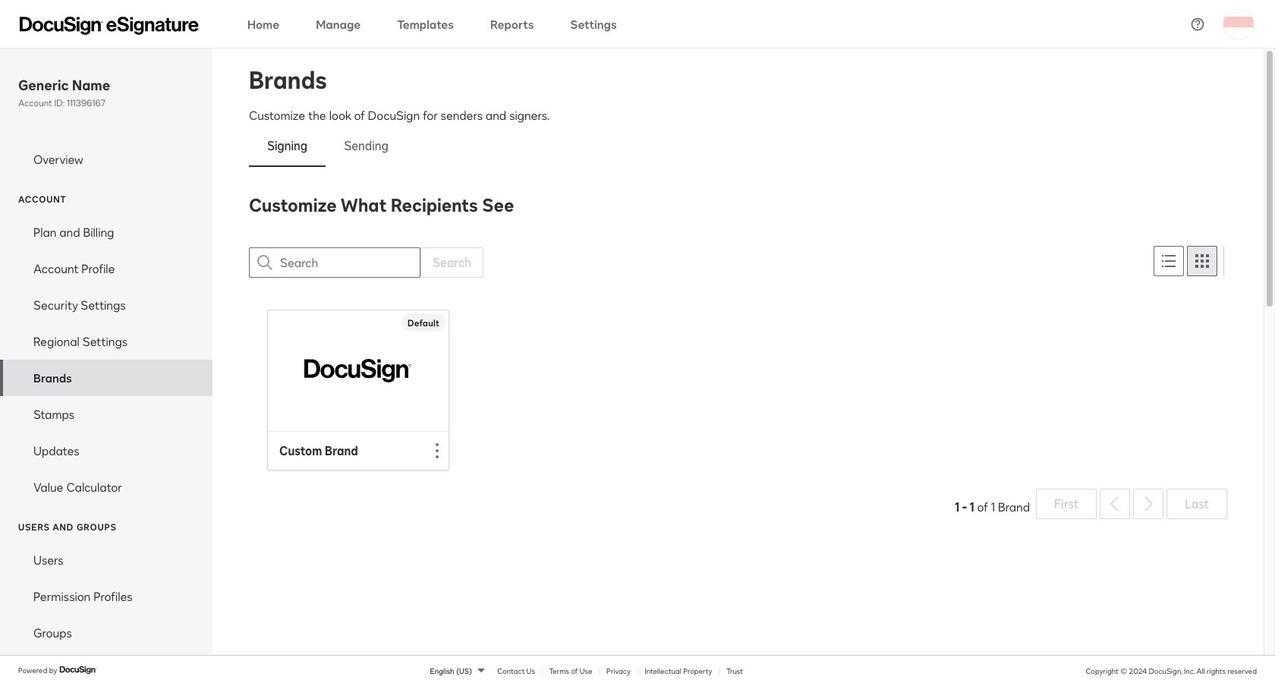 Task type: describe. For each thing, give the bounding box(es) containing it.
your uploaded profile image image
[[1224, 9, 1254, 39]]

docusign image
[[59, 665, 97, 677]]

account element
[[0, 214, 213, 506]]

users and groups element
[[0, 542, 213, 652]]

Search text field
[[280, 248, 420, 277]]



Task type: locate. For each thing, give the bounding box(es) containing it.
custom brand image
[[305, 353, 412, 389]]

tab list
[[249, 125, 1228, 167]]

tab panel
[[249, 191, 1228, 522]]

docusign admin image
[[20, 16, 199, 35]]



Task type: vqa. For each thing, say whether or not it's contained in the screenshot.
Your uploaded profile image
yes



